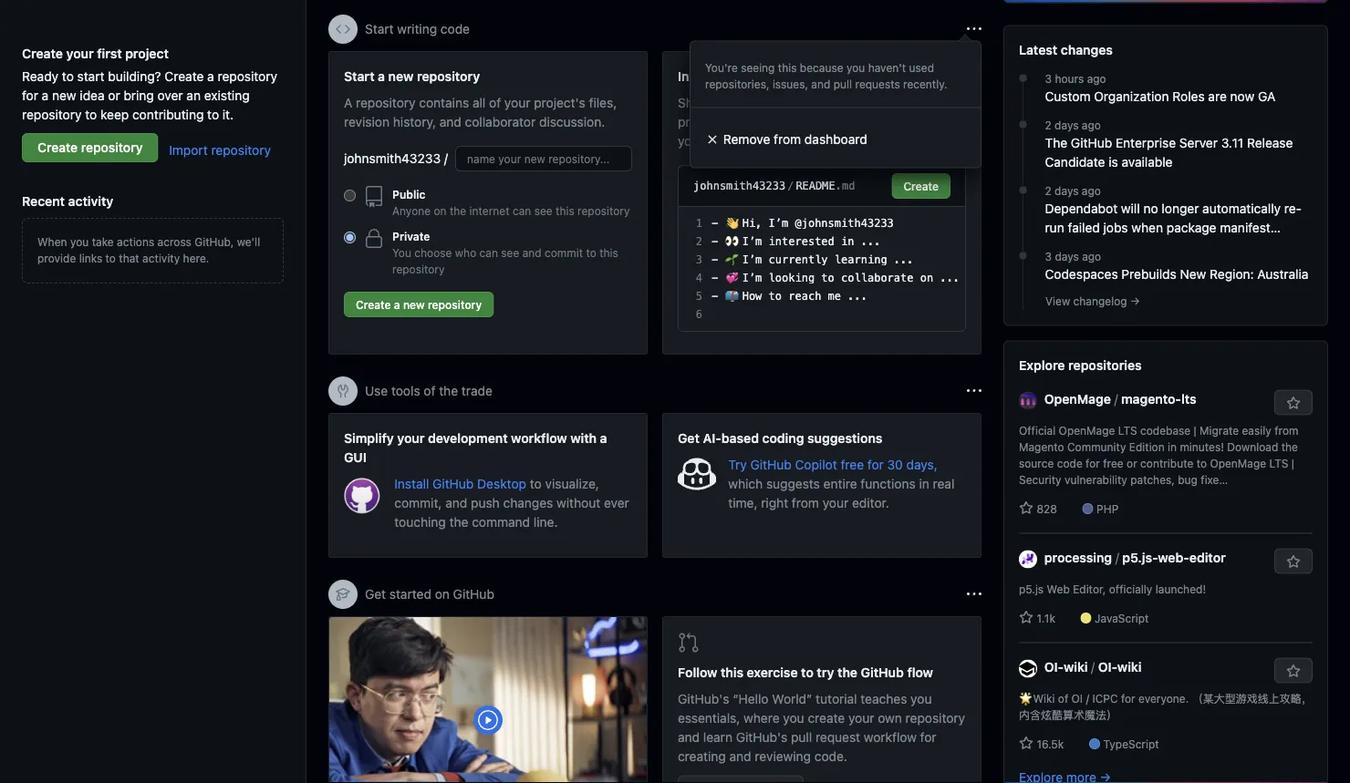 Task type: vqa. For each thing, say whether or not it's contained in the screenshot.


Task type: describe. For each thing, give the bounding box(es) containing it.
@johnsmith43233
[[795, 217, 894, 230]]

without
[[557, 496, 601, 511]]

me
[[828, 290, 841, 303]]

👋
[[725, 217, 736, 230]]

i'm right 🌱
[[743, 254, 762, 266]]

1
[[696, 217, 703, 230]]

in for minutes!
[[1168, 441, 1177, 454]]

is
[[1109, 155, 1119, 170]]

create a new repository element
[[344, 67, 632, 325]]

github right the started
[[453, 587, 495, 602]]

0 vertical spatial with
[[794, 68, 820, 84]]

edition
[[1130, 441, 1165, 454]]

yourself inside share information about yourself by creating a profile readme, which appears at the top of your profile page.
[[823, 95, 870, 110]]

/ for processing / p5.js-web-editor
[[1116, 551, 1119, 566]]

actions
[[117, 235, 154, 248]]

it.
[[223, 107, 234, 122]]

repository down the keep
[[81, 140, 143, 155]]

your inside share information about yourself by creating a profile readme, which appears at the top of your profile page.
[[678, 133, 704, 148]]

currently
[[769, 254, 828, 266]]

openmage / magento-lts
[[1045, 392, 1197, 407]]

repository inside public anyone on the internet can see this repository
[[578, 204, 630, 217]]

information
[[716, 95, 782, 110]]

🌟
[[1019, 693, 1030, 706]]

try github copilot free for 30 days, link
[[729, 457, 938, 472]]

get ai-based coding suggestions
[[678, 431, 883, 446]]

import repository link
[[169, 143, 271, 158]]

for inside official openmage lts codebase | migrate easily from magento community edition in minutes! download the source code for free or contribute to openmage lts | security vulnerability patches, bug fixe…
[[1086, 458, 1100, 471]]

dot fill image for dependabot will no longer automatically re- run failed jobs when package manifest changes
[[1016, 183, 1031, 198]]

create for create your first project ready to start building? create a repository for a new idea or bring over an existing repository to keep contributing to it.
[[22, 46, 63, 61]]

this inside you're seeing this because you haven't used repositories, issues, and pull requests recently.
[[778, 62, 797, 74]]

patches,
[[1131, 474, 1175, 487]]

see inside public anyone on the internet can see this repository
[[534, 204, 553, 217]]

when
[[1132, 220, 1164, 236]]

download
[[1228, 441, 1279, 454]]

dot fill image for the github enterprise server 3.11 release candidate is available
[[1016, 117, 1031, 132]]

star image for processing
[[1019, 611, 1034, 626]]

days,
[[907, 457, 938, 472]]

you down world"
[[783, 711, 805, 726]]

4 - from the top
[[712, 272, 718, 285]]

the inside public anyone on the internet can see this repository
[[450, 204, 467, 217]]

official
[[1019, 425, 1056, 438]]

16.5k
[[1034, 739, 1064, 752]]

code inside official openmage lts codebase | migrate easily from magento community edition in minutes! download the source code for free or contribute to openmage lts | security vulnerability patches, bug fixe…
[[1057, 458, 1083, 471]]

johnsmith43233 / readme .md
[[694, 180, 855, 193]]

activity inside when you take actions across github, we'll provide links to that activity here.
[[142, 252, 180, 265]]

on for the
[[434, 204, 447, 217]]

anyone
[[392, 204, 431, 217]]

processing
[[1045, 551, 1113, 566]]

code image
[[336, 22, 350, 37]]

ago for the
[[1082, 119, 1101, 132]]

changes inside to visualize, commit, and push changes without ever touching the command line.
[[503, 496, 553, 511]]

by
[[874, 95, 888, 110]]

security
[[1019, 474, 1062, 487]]

2 why am i seeing this? image from the top
[[967, 588, 982, 602]]

.md
[[836, 180, 855, 193]]

who
[[455, 246, 477, 259]]

github inside try github copilot free for 30 days, which suggests entire functions in real time, right from your editor.
[[751, 457, 792, 472]]

you're seeing this because you haven't used repositories, issues, and pull requests recently.
[[705, 62, 948, 91]]

2 - from the top
[[712, 235, 718, 248]]

1 horizontal spatial github's
[[736, 731, 788, 746]]

where
[[744, 711, 780, 726]]

star this repository image for wiki
[[1287, 665, 1301, 679]]

all
[[473, 95, 486, 110]]

5 - from the top
[[712, 290, 718, 303]]

reviewing
[[755, 750, 811, 765]]

and down learn
[[730, 750, 752, 765]]

try github copilot free for 30 days, which suggests entire functions in real time, right from your editor.
[[729, 457, 955, 511]]

a inside simplify your development workflow with a gui
[[600, 431, 607, 446]]

i'm right hi,
[[769, 217, 789, 230]]

follow
[[678, 666, 718, 681]]

1 wiki from the left
[[1064, 660, 1088, 675]]

to up me
[[822, 272, 835, 285]]

1 - 👋 hi, i'm @johnsmith43233 2 - 👀 i'm interested in ... 3 - 🌱 i'm currently learning ... 4 - 💞️ i'm looking to collaborate on ... 5 - 📫 how to reach me ... 6
[[696, 217, 960, 321]]

time,
[[729, 496, 758, 511]]

organization
[[1094, 89, 1170, 104]]

2 vertical spatial profile
[[708, 133, 745, 148]]

0 vertical spatial changes
[[1061, 43, 1113, 58]]

changes inside 2 days ago dependabot will no longer automatically re- run failed jobs when package manifest changes
[[1045, 240, 1095, 255]]

and down essentials,
[[678, 731, 700, 746]]

days for dependabot
[[1055, 185, 1079, 198]]

remove from dashboard
[[720, 132, 868, 147]]

github up teaches
[[861, 666, 904, 681]]

share
[[678, 95, 712, 110]]

0 horizontal spatial activity
[[68, 193, 114, 209]]

will
[[1122, 201, 1140, 216]]

/ inside 🌟 wiki of oi / icpc for everyone. （某大型游戏线上攻略， 内含炫酷算术魔法）
[[1086, 693, 1090, 706]]

commit,
[[395, 496, 442, 511]]

start a new repository
[[344, 68, 480, 84]]

explore
[[1019, 358, 1065, 373]]

the
[[1045, 136, 1068, 151]]

with inside simplify your development workflow with a gui
[[571, 431, 597, 446]]

simplify
[[344, 431, 394, 446]]

introduce yourself with a profile readme element
[[663, 51, 982, 355]]

ga
[[1258, 89, 1276, 104]]

try
[[817, 666, 835, 681]]

create up an
[[165, 68, 204, 84]]

pull inside you're seeing this because you haven't used repositories, issues, and pull requests recently.
[[834, 78, 852, 91]]

explore repositories navigation
[[1004, 341, 1329, 784]]

use
[[365, 384, 388, 399]]

to visualize, commit, and push changes without ever touching the command line.
[[395, 476, 630, 530]]

failed
[[1068, 220, 1100, 236]]

you inside when you take actions across github, we'll provide links to that activity here.
[[70, 235, 89, 248]]

this inside public anyone on the internet can see this repository
[[556, 204, 575, 217]]

can inside private you choose who can see and commit to this repository
[[480, 246, 498, 259]]

ago for custom
[[1087, 73, 1107, 85]]

public anyone on the internet can see this repository
[[392, 188, 630, 217]]

and inside to visualize, commit, and push changes without ever touching the command line.
[[446, 496, 467, 511]]

repo image
[[363, 186, 385, 208]]

workflow inside simplify your development workflow with a gui
[[511, 431, 567, 446]]

you down "flow"
[[911, 692, 932, 707]]

github inside simplify your development workflow with a gui element
[[433, 476, 474, 491]]

2 vertical spatial openmage
[[1210, 458, 1267, 471]]

repository down it.
[[211, 143, 271, 158]]

repository up the existing
[[218, 68, 277, 84]]

to right how
[[769, 290, 782, 303]]

tutorial
[[816, 692, 857, 707]]

1 oi- from the left
[[1045, 660, 1064, 675]]

reach
[[789, 290, 822, 303]]

github,
[[195, 235, 234, 248]]

own
[[878, 711, 902, 726]]

2 days ago dependabot will no longer automatically re- run failed jobs when package manifest changes
[[1045, 185, 1302, 255]]

entire
[[824, 476, 857, 491]]

in for ...
[[841, 235, 855, 248]]

seeing
[[741, 62, 775, 74]]

1 vertical spatial lts
[[1270, 458, 1289, 471]]

0 vertical spatial profile
[[834, 68, 873, 84]]

dot fill image for codespaces prebuilds new region: australia
[[1016, 249, 1031, 263]]

repository inside "a repository contains all of your project's files, revision history, and collaborator discussion."
[[356, 95, 416, 110]]

your inside try github copilot free for 30 days, which suggests entire functions in real time, right from your editor.
[[823, 496, 849, 511]]

this inside private you choose who can see and commit to this repository
[[600, 246, 619, 259]]

try the github flow element
[[663, 617, 982, 784]]

get for get started on github
[[365, 587, 386, 602]]

looking
[[769, 272, 815, 285]]

your inside create your first project ready to start building? create a repository for a new idea or bring over an existing repository to keep contributing to it.
[[66, 46, 94, 61]]

or inside create your first project ready to start building? create a repository for a new idea or bring over an existing repository to keep contributing to it.
[[108, 88, 120, 103]]

in for real
[[919, 476, 930, 491]]

from inside official openmage lts codebase | migrate easily from magento community edition in minutes! download the source code for free or contribute to openmage lts | security vulnerability patches, bug fixe…
[[1275, 425, 1299, 438]]

real
[[933, 476, 955, 491]]

candidate
[[1045, 155, 1106, 170]]

exercise
[[747, 666, 798, 681]]

top
[[904, 114, 924, 129]]

community
[[1068, 441, 1127, 454]]

dependabot will no longer automatically re- run failed jobs when package manifest changes link
[[1045, 199, 1313, 255]]

everyone.
[[1139, 693, 1189, 706]]

interested
[[769, 235, 835, 248]]

recent
[[22, 193, 65, 209]]

typescript
[[1104, 739, 1160, 752]]

0 horizontal spatial yourself
[[741, 68, 790, 84]]

longer
[[1162, 201, 1199, 216]]

to inside to visualize, commit, and push changes without ever touching the command line.
[[530, 476, 542, 491]]

creating inside github's "hello world" tutorial teaches you essentials, where you create your own repository and learn github's pull request workflow for creating and reviewing code.
[[678, 750, 726, 765]]

your inside github's "hello world" tutorial teaches you essentials, where you create your own repository and learn github's pull request workflow for creating and reviewing code.
[[849, 711, 875, 726]]

an
[[187, 88, 201, 103]]

2 wiki from the left
[[1118, 660, 1142, 675]]

learning
[[835, 254, 888, 266]]

new inside create your first project ready to start building? create a repository for a new idea or bring over an existing repository to keep contributing to it.
[[52, 88, 76, 103]]

... right collaborate
[[940, 272, 960, 285]]

1 horizontal spatial readme
[[877, 68, 930, 84]]

start
[[77, 68, 105, 84]]

1 vertical spatial |
[[1292, 458, 1295, 471]]

to inside the try the github flow element
[[801, 666, 814, 681]]

1 - from the top
[[712, 217, 718, 230]]

to inside private you choose who can see and commit to this repository
[[586, 246, 597, 259]]

i'm down hi,
[[743, 235, 762, 248]]

mortar board image
[[336, 588, 350, 602]]

of inside 🌟 wiki of oi / icpc for everyone. （某大型游戏线上攻略， 内含炫酷算术魔法）
[[1058, 693, 1069, 706]]

now
[[1231, 89, 1255, 104]]

issues,
[[773, 78, 809, 91]]

of inside "a repository contains all of your project's files, revision history, and collaborator discussion."
[[489, 95, 501, 110]]

the inside to visualize, commit, and push changes without ever touching the command line.
[[450, 515, 469, 530]]

repository inside button
[[428, 298, 482, 311]]

0 horizontal spatial |
[[1194, 425, 1197, 438]]

bug
[[1178, 474, 1198, 487]]

page.
[[748, 133, 781, 148]]

migrate
[[1200, 425, 1239, 438]]

repository inside github's "hello world" tutorial teaches you essentials, where you create your own repository and learn github's pull request workflow for creating and reviewing code.
[[906, 711, 966, 726]]

start for start writing code
[[365, 21, 394, 37]]

0 horizontal spatial readme
[[796, 180, 836, 193]]

you
[[392, 246, 412, 259]]

3 for custom organization roles are now ga
[[1045, 73, 1052, 85]]

view changelog → link
[[1046, 295, 1141, 308]]

1 vertical spatial openmage
[[1059, 425, 1115, 438]]

try
[[729, 457, 747, 472]]

started
[[390, 587, 432, 602]]

dependabot
[[1045, 201, 1118, 216]]

creating inside share information about yourself by creating a profile readme, which appears at the top of your profile page.
[[892, 95, 940, 110]]

create
[[808, 711, 845, 726]]

recent activity
[[22, 193, 114, 209]]

1 vertical spatial profile
[[678, 114, 715, 129]]

days for codespaces
[[1055, 251, 1079, 263]]

6
[[696, 308, 703, 321]]

ago for dependabot
[[1082, 185, 1101, 198]]



Task type: locate. For each thing, give the bounding box(es) containing it.
github
[[1071, 136, 1113, 151], [751, 457, 792, 472], [433, 476, 474, 491], [453, 587, 495, 602], [861, 666, 904, 681]]

oi- right @oi-wiki profile icon
[[1045, 660, 1064, 675]]

repository down ready
[[22, 107, 82, 122]]

remove from dashboard menu
[[690, 41, 982, 168]]

which up remove from dashboard
[[778, 114, 812, 129]]

you up requests at top right
[[847, 62, 865, 74]]

0 vertical spatial star this repository image
[[1287, 555, 1301, 570]]

install
[[395, 476, 429, 491]]

openmage down explore repositories at the right
[[1045, 392, 1111, 407]]

star this repository image up （某大型游戏线上攻略，
[[1287, 665, 1301, 679]]

@processing profile image
[[1019, 551, 1038, 569]]

2 vertical spatial on
[[435, 587, 450, 602]]

the inside official openmage lts codebase | migrate easily from magento community edition in minutes! download the source code for free or contribute to openmage lts | security vulnerability patches, bug fixe…
[[1282, 441, 1299, 454]]

your left own
[[849, 711, 875, 726]]

simplify your development workflow with a gui
[[344, 431, 607, 465]]

0 horizontal spatial in
[[841, 235, 855, 248]]

view
[[1046, 295, 1071, 308]]

0 vertical spatial why am i seeing this? image
[[967, 22, 982, 37]]

manifest
[[1220, 220, 1271, 236]]

repository inside private you choose who can see and commit to this repository
[[392, 263, 445, 276]]

-
[[712, 217, 718, 230], [712, 235, 718, 248], [712, 254, 718, 266], [712, 272, 718, 285], [712, 290, 718, 303]]

2 vertical spatial 2
[[696, 235, 703, 248]]

requests
[[856, 78, 900, 91]]

changes down failed
[[1045, 240, 1095, 255]]

0 horizontal spatial github's
[[678, 692, 730, 707]]

the inside share information about yourself by creating a profile readme, which appears at the top of your profile page.
[[882, 114, 901, 129]]

about
[[786, 95, 820, 110]]

in inside try github copilot free for 30 days, which suggests entire functions in real time, right from your editor.
[[919, 476, 930, 491]]

your down entire
[[823, 496, 849, 511]]

ago for codespaces
[[1082, 251, 1102, 263]]

2 vertical spatial in
[[919, 476, 930, 491]]

with up about
[[794, 68, 820, 84]]

activity up take
[[68, 193, 114, 209]]

suggestions
[[808, 431, 883, 446]]

1 vertical spatial or
[[1127, 458, 1138, 471]]

play image
[[477, 710, 499, 732]]

start writing code
[[365, 21, 470, 37]]

essentials,
[[678, 711, 740, 726]]

from down suggests
[[792, 496, 819, 511]]

explore repositories
[[1019, 358, 1142, 373]]

the right try
[[838, 666, 858, 681]]

... up learning
[[861, 235, 881, 248]]

to left it.
[[207, 107, 219, 122]]

repositories,
[[705, 78, 770, 91]]

this inside the try the github flow element
[[721, 666, 744, 681]]

3 for codespaces prebuilds new region: australia
[[1045, 251, 1052, 263]]

create your first project ready to start building? create a repository for a new idea or bring over an existing repository to keep contributing to it.
[[22, 46, 277, 122]]

0 horizontal spatial johnsmith43233
[[344, 151, 441, 166]]

create repository link
[[22, 133, 158, 162]]

start inside create a new repository element
[[344, 68, 375, 84]]

3 inside '1 - 👋 hi, i'm @johnsmith43233 2 - 👀 i'm interested in ... 3 - 🌱 i'm currently learning ... 4 - 💞️ i'm looking to collaborate on ... 5 - 📫 how to reach me ... 6'
[[696, 254, 703, 266]]

new down you
[[403, 298, 425, 311]]

readme up by at the right of page
[[877, 68, 930, 84]]

0 vertical spatial get
[[678, 431, 700, 446]]

introduce
[[678, 68, 737, 84]]

for inside create your first project ready to start building? create a repository for a new idea or bring over an existing repository to keep contributing to it.
[[22, 88, 38, 103]]

vulnerability
[[1065, 474, 1128, 487]]

0 vertical spatial readme
[[877, 68, 930, 84]]

lts up edition
[[1119, 425, 1138, 438]]

activity
[[68, 193, 114, 209], [142, 252, 180, 265]]

and
[[812, 78, 831, 91], [440, 114, 462, 129], [523, 246, 542, 259], [446, 496, 467, 511], [678, 731, 700, 746], [730, 750, 752, 765]]

0 vertical spatial yourself
[[741, 68, 790, 84]]

1 vertical spatial new
[[52, 88, 76, 103]]

None radio
[[344, 190, 356, 202], [344, 232, 356, 244], [344, 190, 356, 202], [344, 232, 356, 244]]

and down 'install github desktop' link
[[446, 496, 467, 511]]

dot fill image
[[1016, 117, 1031, 132], [1016, 183, 1031, 198]]

/ for johnsmith43233 / readme .md
[[788, 180, 794, 193]]

pull up 'reviewing' at the bottom of page
[[791, 731, 812, 746]]

0 horizontal spatial with
[[571, 431, 597, 446]]

creating
[[892, 95, 940, 110], [678, 750, 726, 765]]

provide
[[37, 252, 76, 265]]

1.1k
[[1034, 613, 1056, 626]]

1 star image from the top
[[1019, 611, 1034, 626]]

get started on github
[[365, 587, 495, 602]]

the down the install github desktop
[[450, 515, 469, 530]]

/ inside create a new repository element
[[444, 151, 448, 166]]

to down minutes!
[[1197, 458, 1207, 471]]

2 vertical spatial new
[[403, 298, 425, 311]]

install github desktop link
[[395, 476, 530, 491]]

custom organization roles are now ga link
[[1045, 87, 1313, 106]]

0 vertical spatial github's
[[678, 692, 730, 707]]

0 vertical spatial in
[[841, 235, 855, 248]]

over
[[157, 88, 183, 103]]

magento
[[1019, 441, 1065, 454]]

command
[[472, 515, 530, 530]]

on inside public anyone on the internet can see this repository
[[434, 204, 447, 217]]

re-
[[1285, 201, 1302, 216]]

visualize,
[[545, 476, 599, 491]]

star image
[[1019, 502, 1034, 516]]

1 star this repository image from the top
[[1287, 555, 1301, 570]]

dot fill image
[[1016, 71, 1031, 85], [1016, 249, 1031, 263]]

star image down p5.js
[[1019, 611, 1034, 626]]

to left start
[[62, 68, 74, 84]]

view changelog →
[[1046, 295, 1141, 308]]

new left idea
[[52, 88, 76, 103]]

1 horizontal spatial which
[[778, 114, 812, 129]]

2 star image from the top
[[1019, 737, 1034, 752]]

0 vertical spatial dot fill image
[[1016, 71, 1031, 85]]

1 vertical spatial in
[[1168, 441, 1177, 454]]

1 vertical spatial can
[[480, 246, 498, 259]]

0 vertical spatial on
[[434, 204, 447, 217]]

fixe…
[[1201, 474, 1228, 487]]

star this repository image
[[1287, 555, 1301, 570], [1287, 665, 1301, 679]]

3 inside 3 days ago codespaces prebuilds new region: australia
[[1045, 251, 1052, 263]]

0 vertical spatial lts
[[1119, 425, 1138, 438]]

0 horizontal spatial which
[[729, 476, 763, 491]]

johnsmith43233 for johnsmith43233 /
[[344, 151, 441, 166]]

launched!
[[1156, 584, 1207, 596]]

codespaces prebuilds new region: australia link
[[1045, 265, 1313, 284]]

star this repository image for editor
[[1287, 555, 1301, 570]]

johnsmith43233 up the public
[[344, 151, 441, 166]]

create up ready
[[22, 46, 63, 61]]

repository down choose
[[392, 263, 445, 276]]

code right the writing
[[441, 21, 470, 37]]

desktop
[[477, 476, 527, 491]]

github inside the '2 days ago the github enterprise server 3.11 release candidate is available'
[[1071, 136, 1113, 151]]

0 horizontal spatial wiki
[[1064, 660, 1088, 675]]

which inside try github copilot free for 30 days, which suggests entire functions in real time, right from your editor.
[[729, 476, 763, 491]]

of inside share information about yourself by creating a profile readme, which appears at the top of your profile page.
[[927, 114, 939, 129]]

dot fill image for custom organization roles are now ga
[[1016, 71, 1031, 85]]

ago down custom at the top of the page
[[1082, 119, 1101, 132]]

github desktop image
[[344, 478, 380, 514]]

1 horizontal spatial can
[[513, 204, 531, 217]]

2 vertical spatial changes
[[503, 496, 553, 511]]

suggests
[[767, 476, 820, 491]]

and inside private you choose who can see and commit to this repository
[[523, 246, 542, 259]]

see right "who"
[[501, 246, 520, 259]]

1 vertical spatial activity
[[142, 252, 180, 265]]

php
[[1097, 503, 1119, 516]]

3 inside 3 hours ago custom organization roles are now ga
[[1045, 73, 1052, 85]]

1 vertical spatial code
[[1057, 458, 1083, 471]]

0 horizontal spatial can
[[480, 246, 498, 259]]

p5.js-
[[1123, 551, 1158, 566]]

on for github
[[435, 587, 450, 602]]

johnsmith43233 inside create a new repository element
[[344, 151, 441, 166]]

/ left p5.js-
[[1116, 551, 1119, 566]]

what is github? image
[[329, 618, 647, 784]]

create up the recent activity
[[37, 140, 78, 155]]

profile
[[834, 68, 873, 84], [678, 114, 715, 129], [708, 133, 745, 148]]

this
[[778, 62, 797, 74], [556, 204, 575, 217], [600, 246, 619, 259], [721, 666, 744, 681]]

here.
[[183, 252, 209, 265]]

days inside 3 days ago codespaces prebuilds new region: australia
[[1055, 251, 1079, 263]]

no
[[1144, 201, 1159, 216]]

1 horizontal spatial with
[[794, 68, 820, 84]]

/ left the magento-
[[1115, 392, 1118, 407]]

your left x image
[[678, 133, 704, 148]]

0 horizontal spatial pull
[[791, 731, 812, 746]]

to
[[62, 68, 74, 84], [85, 107, 97, 122], [207, 107, 219, 122], [586, 246, 597, 259], [105, 252, 116, 265], [822, 272, 835, 285], [769, 290, 782, 303], [1197, 458, 1207, 471], [530, 476, 542, 491], [801, 666, 814, 681]]

tools
[[391, 384, 420, 399]]

new for create
[[403, 298, 425, 311]]

for right icpc
[[1121, 693, 1136, 706]]

ago inside 3 hours ago custom organization roles are now ga
[[1087, 73, 1107, 85]]

start right code icon
[[365, 21, 394, 37]]

remove
[[723, 132, 771, 147]]

simplify your development workflow with a gui element
[[329, 413, 648, 559]]

1 horizontal spatial get
[[678, 431, 700, 446]]

new up history,
[[388, 68, 414, 84]]

the
[[882, 114, 901, 129], [450, 204, 467, 217], [439, 384, 458, 399], [1282, 441, 1299, 454], [450, 515, 469, 530], [838, 666, 858, 681]]

why am i seeing this? image
[[967, 384, 982, 399]]

/ for johnsmith43233 /
[[444, 151, 448, 166]]

1 horizontal spatial |
[[1292, 458, 1295, 471]]

1 vertical spatial star image
[[1019, 737, 1034, 752]]

none submit inside introduce yourself with a profile readme element
[[892, 173, 951, 199]]

ago inside 2 days ago dependabot will no longer automatically re- run failed jobs when package manifest changes
[[1082, 185, 1101, 198]]

- left 🌱
[[712, 254, 718, 266]]

- left 👀
[[712, 235, 718, 248]]

2 vertical spatial from
[[792, 496, 819, 511]]

... right me
[[848, 290, 868, 303]]

2 inside 2 days ago dependabot will no longer automatically re- run failed jobs when package manifest changes
[[1045, 185, 1052, 198]]

1 vertical spatial 2
[[1045, 185, 1052, 198]]

1 vertical spatial see
[[501, 246, 520, 259]]

/ for openmage / magento-lts
[[1115, 392, 1118, 407]]

which inside share information about yourself by creating a profile readme, which appears at the top of your profile page.
[[778, 114, 812, 129]]

1 horizontal spatial johnsmith43233
[[694, 180, 786, 193]]

1 vertical spatial workflow
[[864, 731, 917, 746]]

0 vertical spatial can
[[513, 204, 531, 217]]

👀
[[725, 235, 736, 248]]

import repository
[[169, 143, 271, 158]]

workflow down own
[[864, 731, 917, 746]]

1 horizontal spatial code
[[1057, 458, 1083, 471]]

for up 'vulnerability'
[[1086, 458, 1100, 471]]

install github desktop
[[395, 476, 530, 491]]

in down days,
[[919, 476, 930, 491]]

collaborate
[[841, 272, 914, 285]]

star image
[[1019, 611, 1034, 626], [1019, 737, 1034, 752]]

3 up 4
[[696, 254, 703, 266]]

of right top on the right
[[927, 114, 939, 129]]

1 horizontal spatial workflow
[[864, 731, 917, 746]]

to inside official openmage lts codebase | migrate easily from magento community edition in minutes! download the source code for free or contribute to openmage lts | security vulnerability patches, bug fixe…
[[1197, 458, 1207, 471]]

0 vertical spatial creating
[[892, 95, 940, 110]]

this up commit
[[556, 204, 575, 217]]

repository right own
[[906, 711, 966, 726]]

0 horizontal spatial oi-
[[1045, 660, 1064, 675]]

1 dot fill image from the top
[[1016, 71, 1031, 85]]

1 vertical spatial dot fill image
[[1016, 183, 1031, 198]]

repository up contains
[[417, 68, 480, 84]]

workflow inside github's "hello world" tutorial teaches you essentials, where you create your own repository and learn github's pull request workflow for creating and reviewing code.
[[864, 731, 917, 746]]

1 horizontal spatial activity
[[142, 252, 180, 265]]

can right "who"
[[480, 246, 498, 259]]

from down about
[[774, 132, 801, 147]]

existing
[[204, 88, 250, 103]]

or down edition
[[1127, 458, 1138, 471]]

source
[[1019, 458, 1054, 471]]

pull inside github's "hello world" tutorial teaches you essentials, where you create your own repository and learn github's pull request workflow for creating and reviewing code.
[[791, 731, 812, 746]]

2 star this repository image from the top
[[1287, 665, 1301, 679]]

3 left hours
[[1045, 73, 1052, 85]]

1 horizontal spatial yourself
[[823, 95, 870, 110]]

2 for the github enterprise server 3.11 release candidate is available
[[1045, 119, 1052, 132]]

2 oi- from the left
[[1099, 660, 1118, 675]]

1 vertical spatial changes
[[1045, 240, 1095, 255]]

0 horizontal spatial lts
[[1119, 425, 1138, 438]]

start
[[365, 21, 394, 37], [344, 68, 375, 84]]

1 vertical spatial days
[[1055, 185, 1079, 198]]

days inside 2 days ago dependabot will no longer automatically re- run failed jobs when package manifest changes
[[1055, 185, 1079, 198]]

which
[[778, 114, 812, 129], [729, 476, 763, 491]]

for down ready
[[22, 88, 38, 103]]

2 free from the left
[[1104, 458, 1124, 471]]

writing
[[397, 21, 437, 37]]

0 vertical spatial activity
[[68, 193, 114, 209]]

0 vertical spatial 2
[[1045, 119, 1052, 132]]

0 vertical spatial new
[[388, 68, 414, 84]]

0 vertical spatial openmage
[[1045, 392, 1111, 407]]

3 days from the top
[[1055, 251, 1079, 263]]

package
[[1167, 220, 1217, 236]]

changelog
[[1074, 295, 1128, 308]]

with up the visualize, on the bottom of the page
[[571, 431, 597, 446]]

changes
[[1061, 43, 1113, 58], [1045, 240, 1095, 255], [503, 496, 553, 511]]

new for start
[[388, 68, 414, 84]]

a
[[207, 68, 214, 84], [378, 68, 385, 84], [823, 68, 831, 84], [42, 88, 49, 103], [943, 95, 950, 110], [394, 298, 400, 311], [600, 431, 607, 446]]

0 vertical spatial code
[[441, 21, 470, 37]]

2
[[1045, 119, 1052, 132], [1045, 185, 1052, 198], [696, 235, 703, 248]]

| down star this repository icon
[[1292, 458, 1295, 471]]

start for start a new repository
[[344, 68, 375, 84]]

available
[[1122, 155, 1173, 170]]

1 vertical spatial johnsmith43233
[[694, 180, 786, 193]]

johnsmith43233
[[344, 151, 441, 166], [694, 180, 786, 193]]

of right the tools
[[424, 384, 436, 399]]

see inside private you choose who can see and commit to this repository
[[501, 246, 520, 259]]

see up commit
[[534, 204, 553, 217]]

contributing
[[132, 107, 204, 122]]

github's down where
[[736, 731, 788, 746]]

and inside "a repository contains all of your project's files, revision history, and collaborator discussion."
[[440, 114, 462, 129]]

oi- up icpc
[[1099, 660, 1118, 675]]

1 vertical spatial creating
[[678, 750, 726, 765]]

get for get ai-based coding suggestions
[[678, 431, 700, 446]]

3 down run
[[1045, 251, 1052, 263]]

create down lock icon
[[356, 298, 391, 311]]

1 horizontal spatial wiki
[[1118, 660, 1142, 675]]

0 vertical spatial which
[[778, 114, 812, 129]]

1 horizontal spatial oi-
[[1099, 660, 1118, 675]]

and inside you're seeing this because you haven't used repositories, issues, and pull requests recently.
[[812, 78, 831, 91]]

history,
[[393, 114, 436, 129]]

for inside try github copilot free for 30 days, which suggests entire functions in real time, right from your editor.
[[868, 457, 884, 472]]

or inside official openmage lts codebase | migrate easily from magento community edition in minutes! download the source code for free or contribute to openmage lts | security vulnerability patches, bug fixe…
[[1127, 458, 1138, 471]]

star this repository image
[[1287, 397, 1301, 411]]

or up the keep
[[108, 88, 120, 103]]

create for create repository
[[37, 140, 78, 155]]

1 dot fill image from the top
[[1016, 117, 1031, 132]]

ago inside the '2 days ago the github enterprise server 3.11 release candidate is available'
[[1082, 119, 1101, 132]]

@oi-wiki profile image
[[1019, 660, 1038, 678]]

days inside the '2 days ago the github enterprise server 3.11 release candidate is available'
[[1055, 119, 1079, 132]]

0 horizontal spatial code
[[441, 21, 470, 37]]

0 vertical spatial |
[[1194, 425, 1197, 438]]

of left oi
[[1058, 693, 1069, 706]]

project
[[125, 46, 169, 61]]

code up 'vulnerability'
[[1057, 458, 1083, 471]]

johnsmith43233 up 👋
[[694, 180, 786, 193]]

javascript
[[1095, 613, 1149, 626]]

2 days from the top
[[1055, 185, 1079, 198]]

/ inside introduce yourself with a profile readme element
[[788, 180, 794, 193]]

your up collaborator
[[505, 95, 531, 110]]

1 vertical spatial with
[[571, 431, 597, 446]]

Repository name text field
[[455, 146, 632, 172]]

1 vertical spatial github's
[[736, 731, 788, 746]]

tools image
[[336, 384, 350, 399]]

0 horizontal spatial get
[[365, 587, 386, 602]]

0 vertical spatial johnsmith43233
[[344, 151, 441, 166]]

free inside official openmage lts codebase | migrate easily from magento community edition in minutes! download the source code for free or contribute to openmage lts | security vulnerability patches, bug fixe…
[[1104, 458, 1124, 471]]

from inside try github copilot free for 30 days, which suggests entire functions in real time, right from your editor.
[[792, 496, 819, 511]]

2 for dependabot will no longer automatically re- run failed jobs when package manifest changes
[[1045, 185, 1052, 198]]

0 vertical spatial workflow
[[511, 431, 567, 446]]

for inside 🌟 wiki of oi / icpc for everyone. （某大型游戏线上攻略， 内含炫酷算术魔法）
[[1121, 693, 1136, 706]]

roles
[[1173, 89, 1205, 104]]

lts
[[1182, 392, 1197, 407]]

2 dot fill image from the top
[[1016, 249, 1031, 263]]

repositories
[[1069, 358, 1142, 373]]

0 vertical spatial see
[[534, 204, 553, 217]]

1 vertical spatial readme
[[796, 180, 836, 193]]

2 down 1 at the top of the page
[[696, 235, 703, 248]]

why am i seeing this? image
[[967, 22, 982, 37], [967, 588, 982, 602]]

australia
[[1258, 267, 1309, 282]]

1 why am i seeing this? image from the top
[[967, 22, 982, 37]]

yourself
[[741, 68, 790, 84], [823, 95, 870, 110]]

2 inside '1 - 👋 hi, i'm @johnsmith43233 2 - 👀 i'm interested in ... 3 - 🌱 i'm currently learning ... 4 - 💞️ i'm looking to collaborate on ... 5 - 📫 how to reach me ... 6'
[[696, 235, 703, 248]]

start up a
[[344, 68, 375, 84]]

creating up top on the right
[[892, 95, 940, 110]]

0 vertical spatial days
[[1055, 119, 1079, 132]]

1 free from the left
[[841, 457, 864, 472]]

i'm up how
[[743, 272, 762, 285]]

- left 👋
[[712, 217, 718, 230]]

yourself up information
[[741, 68, 790, 84]]

ago up dependabot
[[1082, 185, 1101, 198]]

0 vertical spatial start
[[365, 21, 394, 37]]

on right 'anyone'
[[434, 204, 447, 217]]

2 inside the '2 days ago the github enterprise server 3.11 release candidate is available'
[[1045, 119, 1052, 132]]

johnsmith43233 for johnsmith43233 / readme .md
[[694, 180, 786, 193]]

None submit
[[892, 173, 951, 199]]

1 horizontal spatial pull
[[834, 78, 852, 91]]

get right mortar board image
[[365, 587, 386, 602]]

0 vertical spatial pull
[[834, 78, 852, 91]]

1 days from the top
[[1055, 119, 1079, 132]]

lts down download
[[1270, 458, 1289, 471]]

0 horizontal spatial free
[[841, 457, 864, 472]]

your inside simplify your development workflow with a gui
[[397, 431, 425, 446]]

request
[[816, 731, 861, 746]]

3 - from the top
[[712, 254, 718, 266]]

1 horizontal spatial in
[[919, 476, 930, 491]]

0 horizontal spatial workflow
[[511, 431, 567, 446]]

official openmage lts codebase | migrate easily from magento community edition in minutes! download the source code for free or contribute to openmage lts | security vulnerability patches, bug fixe…
[[1019, 425, 1299, 487]]

2 vertical spatial days
[[1055, 251, 1079, 263]]

from inside button
[[774, 132, 801, 147]]

x image
[[705, 132, 720, 147]]

can inside public anyone on the internet can see this repository
[[513, 204, 531, 217]]

collaborator
[[465, 114, 536, 129]]

to down idea
[[85, 107, 97, 122]]

wiki up icpc
[[1118, 660, 1142, 675]]

create
[[22, 46, 63, 61], [165, 68, 204, 84], [37, 140, 78, 155], [356, 298, 391, 311]]

wiki up oi
[[1064, 660, 1088, 675]]

1 vertical spatial on
[[921, 272, 934, 285]]

1 horizontal spatial lts
[[1270, 458, 1289, 471]]

get
[[678, 431, 700, 446], [365, 587, 386, 602]]

your inside "a repository contains all of your project's files, revision history, and collaborator discussion."
[[505, 95, 531, 110]]

0 horizontal spatial creating
[[678, 750, 726, 765]]

@openmage profile image
[[1019, 392, 1038, 410]]

git pull request image
[[678, 632, 700, 654]]

a inside create a new repository button
[[394, 298, 400, 311]]

... up collaborate
[[894, 254, 914, 266]]

1 horizontal spatial or
[[1127, 458, 1138, 471]]

recently.
[[903, 78, 948, 91]]

free inside try github copilot free for 30 days, which suggests entire functions in real time, right from your editor.
[[841, 457, 864, 472]]

/ up icpc
[[1092, 660, 1095, 675]]

1 vertical spatial yourself
[[823, 95, 870, 110]]

pull down because on the right of page
[[834, 78, 852, 91]]

1 vertical spatial get
[[365, 587, 386, 602]]

appears
[[816, 114, 863, 129]]

ago inside 3 days ago codespaces prebuilds new region: australia
[[1082, 251, 1102, 263]]

2 dot fill image from the top
[[1016, 183, 1031, 198]]

free down community in the right of the page
[[1104, 458, 1124, 471]]

2 horizontal spatial in
[[1168, 441, 1177, 454]]

create inside button
[[356, 298, 391, 311]]

what is github? element
[[329, 617, 648, 784]]

star image for oi-
[[1019, 737, 1034, 752]]

processing / p5.js-web-editor
[[1045, 551, 1226, 566]]

days for the
[[1055, 119, 1079, 132]]

when
[[37, 235, 67, 248]]

create for create a new repository
[[356, 298, 391, 311]]

the right at
[[882, 114, 901, 129]]

new inside button
[[403, 298, 425, 311]]

1 vertical spatial which
[[729, 476, 763, 491]]

0 vertical spatial star image
[[1019, 611, 1034, 626]]

latest
[[1019, 43, 1058, 58]]

your right simplify
[[397, 431, 425, 446]]

the right download
[[1282, 441, 1299, 454]]

1 vertical spatial why am i seeing this? image
[[967, 588, 982, 602]]

in inside official openmage lts codebase | migrate easily from magento community edition in minutes! download the source code for free or contribute to openmage lts | security vulnerability patches, bug fixe…
[[1168, 441, 1177, 454]]

0 horizontal spatial or
[[108, 88, 120, 103]]

johnsmith43233 inside introduce yourself with a profile readme element
[[694, 180, 786, 193]]

1 vertical spatial start
[[344, 68, 375, 84]]

in inside '1 - 👋 hi, i'm @johnsmith43233 2 - 👀 i'm interested in ... 3 - 🌱 i'm currently learning ... 4 - 💞️ i'm looking to collaborate on ... 5 - 📫 how to reach me ... 6'
[[841, 235, 855, 248]]

contribute
[[1141, 458, 1194, 471]]

for inside github's "hello world" tutorial teaches you essentials, where you create your own repository and learn github's pull request workflow for creating and reviewing code.
[[920, 731, 937, 746]]

1 horizontal spatial free
[[1104, 458, 1124, 471]]

keep
[[100, 107, 129, 122]]

a inside share information about yourself by creating a profile readme, which appears at the top of your profile page.
[[943, 95, 950, 110]]

ago right hours
[[1087, 73, 1107, 85]]

repository up revision
[[356, 95, 416, 110]]

📫
[[725, 290, 736, 303]]

3
[[1045, 73, 1052, 85], [1045, 251, 1052, 263], [696, 254, 703, 266]]

on inside '1 - 👋 hi, i'm @johnsmith43233 2 - 👀 i'm interested in ... 3 - 🌱 i'm currently learning ... 4 - 💞️ i'm looking to collaborate on ... 5 - 📫 how to reach me ... 6'
[[921, 272, 934, 285]]

you inside you're seeing this because you haven't used repositories, issues, and pull requests recently.
[[847, 62, 865, 74]]

to inside when you take actions across github, we'll provide links to that activity here.
[[105, 252, 116, 265]]

how
[[743, 290, 762, 303]]

the left trade
[[439, 384, 458, 399]]

lock image
[[363, 228, 385, 250]]

this up ""hello"
[[721, 666, 744, 681]]

get ai-based coding suggestions element
[[663, 413, 982, 559]]



